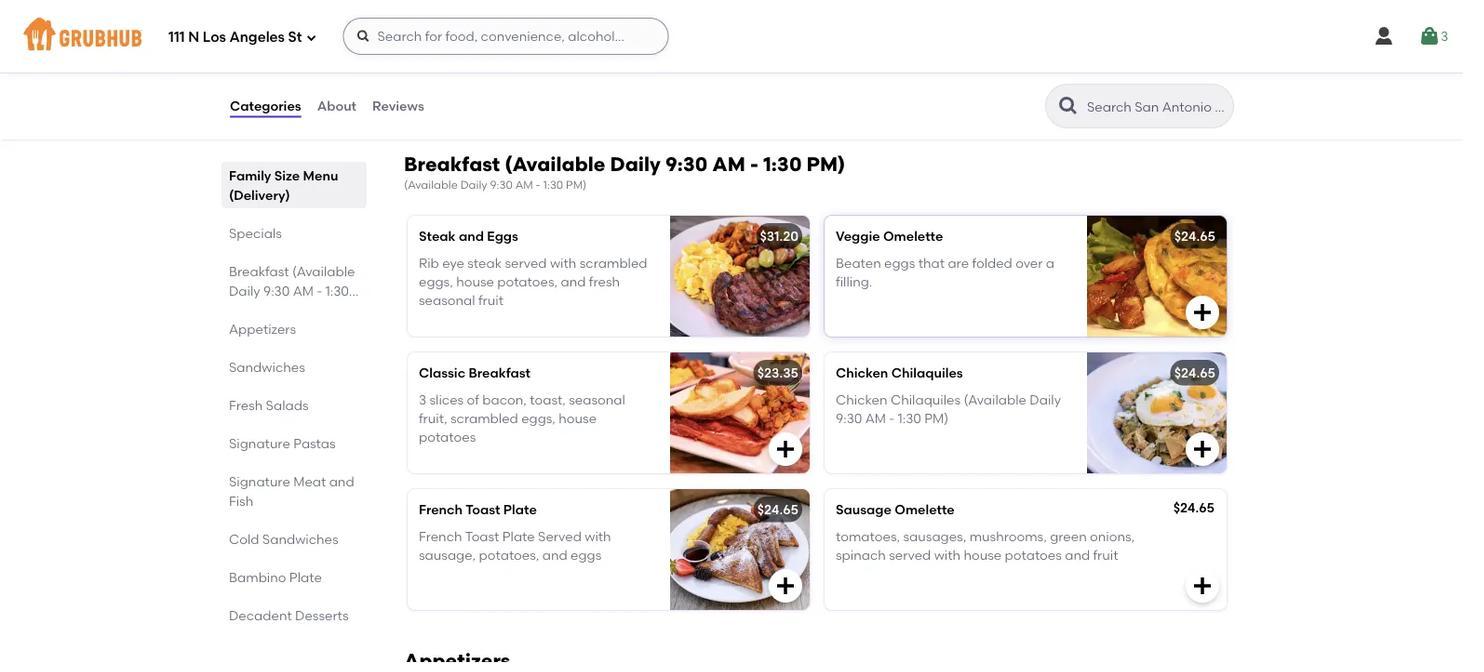 Task type: vqa. For each thing, say whether or not it's contained in the screenshot.
sourdough
no



Task type: locate. For each thing, give the bounding box(es) containing it.
decadent
[[229, 608, 292, 624]]

0 horizontal spatial eggs
[[571, 547, 602, 563]]

new
[[419, 15, 448, 31]]

and down served
[[542, 547, 568, 563]]

1 horizontal spatial eggs
[[884, 255, 915, 271]]

3 inside button
[[1441, 28, 1448, 44]]

signature pastas
[[229, 436, 336, 451]]

1 signature from the top
[[229, 436, 290, 451]]

of
[[543, 15, 555, 31], [467, 392, 479, 408]]

fruit
[[478, 293, 504, 309], [1093, 547, 1118, 563]]

eggs, down toast,
[[521, 411, 556, 426]]

served inside rib eye steak served with scrambled eggs, house potatoes, and fresh seasonal fruit
[[505, 255, 547, 271]]

2 chicken from the top
[[836, 392, 888, 408]]

french for french toast plate  served with sausage, potatoes, and eggs
[[419, 529, 462, 544]]

svg image
[[1373, 25, 1395, 47], [774, 438, 797, 461], [1191, 438, 1214, 461], [774, 575, 797, 598], [1191, 575, 1214, 598]]

0 horizontal spatial scrambled
[[450, 411, 518, 426]]

desserts
[[295, 608, 349, 624]]

0 vertical spatial of
[[543, 15, 555, 31]]

2 signature from the top
[[229, 474, 290, 490]]

0 vertical spatial signature
[[229, 436, 290, 451]]

with inside french toast plate  served with sausage, potatoes, and eggs
[[585, 529, 611, 544]]

chilaquiles down chicken chilaquiles
[[891, 392, 961, 408]]

1 horizontal spatial of
[[543, 15, 555, 31]]

potatoes down fruit, on the left of page
[[419, 430, 476, 445]]

1 vertical spatial seasonal
[[569, 392, 625, 408]]

1 horizontal spatial potatoes
[[1005, 547, 1062, 563]]

with for steak and eggs
[[550, 255, 576, 271]]

scrambled down "bacon,"
[[450, 411, 518, 426]]

chicken right $23.35
[[836, 365, 888, 381]]

0 vertical spatial eggs
[[884, 255, 915, 271]]

chops
[[503, 41, 542, 57]]

about button
[[316, 73, 357, 140]]

0 horizontal spatial eggs,
[[419, 274, 453, 290]]

chicken inside chicken chilaquiles  (available daily 9:30 am - 1:30 pm)
[[836, 392, 888, 408]]

1 horizontal spatial seasonal
[[569, 392, 625, 408]]

sandwiches up bambino plate tab
[[262, 531, 338, 547]]

and inside french toast plate  served with sausage, potatoes, and eggs
[[542, 547, 568, 563]]

signature pastas tab
[[229, 434, 359, 453]]

chilaquiles for chicken chilaquiles
[[891, 365, 963, 381]]

2 horizontal spatial house
[[964, 547, 1002, 563]]

fruit down steak
[[478, 293, 504, 309]]

0 horizontal spatial fruit
[[478, 293, 504, 309]]

fruit inside tomatoes, sausages, mushrooms, green onions, spinach served with house potatoes and fruit
[[1093, 547, 1118, 563]]

categories
[[230, 98, 301, 114]]

3
[[1441, 28, 1448, 44], [419, 392, 426, 408]]

plate
[[503, 502, 537, 518], [502, 529, 535, 544], [289, 570, 322, 585]]

0 vertical spatial house
[[456, 274, 494, 290]]

steak and eggs image
[[670, 216, 810, 337]]

1 vertical spatial breakfast
[[229, 263, 289, 279]]

tomato
[[499, 79, 546, 95]]

0 vertical spatial breakfast
[[404, 152, 500, 176]]

eggs inside french toast plate  served with sausage, potatoes, and eggs
[[571, 547, 602, 563]]

2 vertical spatial plate
[[289, 570, 322, 585]]

omelette up 'sausages,'
[[895, 502, 955, 518]]

1 vertical spatial omelette
[[895, 502, 955, 518]]

served for new zealand rack of lamb
[[687, 41, 729, 57]]

search icon image
[[1057, 95, 1080, 117]]

breakfast down specials
[[229, 263, 289, 279]]

svg image
[[1418, 25, 1441, 47], [356, 29, 371, 44], [306, 32, 317, 43], [1191, 302, 1214, 324]]

1 vertical spatial eggs,
[[521, 411, 556, 426]]

sandwiches tab
[[229, 357, 359, 377]]

1 chicken from the top
[[836, 365, 888, 381]]

steak
[[468, 255, 502, 271]]

breakfast (available daily 9:30 am - 1:30 pm) (available daily 9:30 am - 1:30 pm)
[[404, 152, 846, 192]]

house down steak
[[456, 274, 494, 290]]

and inside tomatoes, sausages, mushrooms, green onions, spinach served with house potatoes and fruit
[[1065, 547, 1090, 563]]

potatoes, inside seared lamb chops drizzled with balsamic served with mash potatoes, sauteed asparagus, carrots, and roasted tomato and mint jelly
[[487, 60, 547, 76]]

1 horizontal spatial fruit
[[1093, 547, 1118, 563]]

0 vertical spatial fruit
[[478, 293, 504, 309]]

0 horizontal spatial served
[[505, 255, 547, 271]]

1 vertical spatial chicken
[[836, 392, 888, 408]]

seared lamb chops drizzled with balsamic served with mash potatoes, sauteed asparagus, carrots, and roasted tomato and mint jelly
[[419, 41, 729, 95]]

toast
[[466, 502, 500, 518], [465, 529, 499, 544]]

proceed
[[1124, 596, 1178, 612]]

lamb
[[467, 41, 500, 57]]

eggs down served
[[571, 547, 602, 563]]

rib eye steak served with scrambled eggs, house potatoes, and fresh seasonal fruit
[[419, 255, 647, 309]]

sandwiches up "fresh salads"
[[229, 359, 305, 375]]

1 horizontal spatial served
[[687, 41, 729, 57]]

1 vertical spatial chilaquiles
[[891, 392, 961, 408]]

1 vertical spatial served
[[505, 255, 547, 271]]

0 vertical spatial seasonal
[[419, 293, 475, 309]]

111
[[168, 29, 185, 46]]

house down toast,
[[559, 411, 597, 426]]

with down 'sausages,'
[[934, 547, 961, 563]]

scrambled inside rib eye steak served with scrambled eggs, house potatoes, and fresh seasonal fruit
[[580, 255, 647, 271]]

served down 'sausages,'
[[889, 547, 931, 563]]

Search for food, convenience, alcohol... search field
[[343, 18, 669, 55]]

a
[[1046, 255, 1055, 271]]

potatoes, inside french toast plate  served with sausage, potatoes, and eggs
[[479, 547, 539, 563]]

svg image for tomatoes, sausages, mushrooms, green onions, spinach served with house potatoes and fruit
[[1191, 575, 1214, 598]]

1 vertical spatial of
[[467, 392, 479, 408]]

am inside the breakfast (available daily 9:30 am - 1:30 pm) appetizers
[[293, 283, 314, 299]]

plate up french toast plate  served with sausage, potatoes, and eggs
[[503, 502, 537, 518]]

0 vertical spatial scrambled
[[580, 255, 647, 271]]

seared
[[419, 41, 464, 57]]

with
[[596, 41, 622, 57], [419, 60, 445, 76], [550, 255, 576, 271], [585, 529, 611, 544], [934, 547, 961, 563]]

1 vertical spatial scrambled
[[450, 411, 518, 426]]

folded
[[972, 255, 1013, 271]]

sandwiches
[[229, 359, 305, 375], [262, 531, 338, 547]]

0 horizontal spatial potatoes
[[419, 430, 476, 445]]

scrambled
[[580, 255, 647, 271], [450, 411, 518, 426]]

signature down "fresh salads"
[[229, 436, 290, 451]]

1 vertical spatial signature
[[229, 474, 290, 490]]

menu
[[303, 168, 338, 183]]

0 vertical spatial omelette
[[883, 229, 943, 244]]

1 vertical spatial potatoes
[[1005, 547, 1062, 563]]

served inside tomatoes, sausages, mushrooms, green onions, spinach served with house potatoes and fruit
[[889, 547, 931, 563]]

1 vertical spatial sandwiches
[[262, 531, 338, 547]]

Search San Antonio Winery Los Angeles search field
[[1085, 98, 1228, 115]]

house down the 'mushrooms,'
[[964, 547, 1002, 563]]

steak and eggs
[[419, 229, 518, 244]]

1 horizontal spatial eggs,
[[521, 411, 556, 426]]

and inside signature meat and fish
[[329, 474, 354, 490]]

1 vertical spatial potatoes,
[[497, 274, 558, 290]]

signature for signature meat and fish
[[229, 474, 290, 490]]

house
[[456, 274, 494, 290], [559, 411, 597, 426], [964, 547, 1002, 563]]

french toast plate  served with sausage, potatoes, and eggs
[[419, 529, 611, 563]]

1 horizontal spatial scrambled
[[580, 255, 647, 271]]

0 vertical spatial potatoes,
[[487, 60, 547, 76]]

house inside rib eye steak served with scrambled eggs, house potatoes, and fresh seasonal fruit
[[456, 274, 494, 290]]

main navigation navigation
[[0, 0, 1463, 73]]

1 vertical spatial plate
[[502, 529, 535, 544]]

toast down french toast plate
[[465, 529, 499, 544]]

potatoes,
[[487, 60, 547, 76], [497, 274, 558, 290], [479, 547, 539, 563]]

omelette up the that
[[883, 229, 943, 244]]

0 vertical spatial eggs,
[[419, 274, 453, 290]]

svg image inside main navigation navigation
[[1373, 25, 1395, 47]]

plate inside french toast plate  served with sausage, potatoes, and eggs
[[502, 529, 535, 544]]

pm) inside chicken chilaquiles  (available daily 9:30 am - 1:30 pm)
[[925, 411, 949, 426]]

potatoes, down served
[[479, 547, 539, 563]]

seasonal down the "eye"
[[419, 293, 475, 309]]

0 horizontal spatial seasonal
[[419, 293, 475, 309]]

1 horizontal spatial 3
[[1441, 28, 1448, 44]]

1 horizontal spatial house
[[559, 411, 597, 426]]

1:30 inside the breakfast (available daily 9:30 am - 1:30 pm) appetizers
[[325, 283, 349, 299]]

1 vertical spatial fruit
[[1093, 547, 1118, 563]]

onions,
[[1090, 529, 1135, 544]]

proceed to checkout
[[1124, 596, 1259, 612]]

potatoes, down chops
[[487, 60, 547, 76]]

tomatoes, sausages, mushrooms, green onions, spinach served with house potatoes and fruit
[[836, 529, 1135, 563]]

spinach
[[836, 547, 886, 563]]

chicken
[[836, 365, 888, 381], [836, 392, 888, 408]]

0 vertical spatial 3
[[1441, 28, 1448, 44]]

eggs, inside 3 slices of bacon, toast, seasonal fruit, scrambled eggs, house potatoes
[[521, 411, 556, 426]]

am
[[712, 152, 745, 176], [515, 178, 533, 192], [293, 283, 314, 299], [865, 411, 886, 426]]

tomatoes,
[[836, 529, 900, 544]]

breakfast inside breakfast (available daily 9:30 am - 1:30 pm) (available daily 9:30 am - 1:30 pm)
[[404, 152, 500, 176]]

rib
[[419, 255, 439, 271]]

plate left served
[[502, 529, 535, 544]]

of inside 3 slices of bacon, toast, seasonal fruit, scrambled eggs, house potatoes
[[467, 392, 479, 408]]

3 for 3
[[1441, 28, 1448, 44]]

salads
[[266, 397, 309, 413]]

0 vertical spatial chilaquiles
[[891, 365, 963, 381]]

signature
[[229, 436, 290, 451], [229, 474, 290, 490]]

chicken for chicken chilaquiles
[[836, 365, 888, 381]]

beaten
[[836, 255, 881, 271]]

eggs inside the beaten eggs that are folded over a filling.
[[884, 255, 915, 271]]

0 vertical spatial potatoes
[[419, 430, 476, 445]]

seasonal
[[419, 293, 475, 309], [569, 392, 625, 408]]

9:30
[[665, 152, 708, 176], [490, 178, 513, 192], [263, 283, 290, 299], [836, 411, 862, 426]]

(available
[[505, 152, 605, 176], [404, 178, 458, 192], [292, 263, 355, 279], [964, 392, 1027, 408]]

fruit inside rib eye steak served with scrambled eggs, house potatoes, and fresh seasonal fruit
[[478, 293, 504, 309]]

9:30 inside the breakfast (available daily 9:30 am - 1:30 pm) appetizers
[[263, 283, 290, 299]]

0 vertical spatial served
[[687, 41, 729, 57]]

specials tab
[[229, 223, 359, 243]]

toast,
[[530, 392, 566, 408]]

omelette
[[883, 229, 943, 244], [895, 502, 955, 518]]

decadent desserts
[[229, 608, 349, 624]]

served inside seared lamb chops drizzled with balsamic served with mash potatoes, sauteed asparagus, carrots, and roasted tomato and mint jelly
[[687, 41, 729, 57]]

0 vertical spatial chicken
[[836, 365, 888, 381]]

2 french from the top
[[419, 529, 462, 544]]

toast inside french toast plate  served with sausage, potatoes, and eggs
[[465, 529, 499, 544]]

breakfast inside the breakfast (available daily 9:30 am - 1:30 pm) appetizers
[[229, 263, 289, 279]]

seasonal right toast,
[[569, 392, 625, 408]]

family
[[229, 168, 271, 183]]

chilaquiles up chicken chilaquiles  (available daily 9:30 am - 1:30 pm)
[[891, 365, 963, 381]]

signature inside signature pastas tab
[[229, 436, 290, 451]]

beaten eggs that are folded over a filling.
[[836, 255, 1055, 290]]

potatoes
[[419, 430, 476, 445], [1005, 547, 1062, 563]]

and up steak
[[459, 229, 484, 244]]

with up asparagus,
[[596, 41, 622, 57]]

steak
[[419, 229, 456, 244]]

0 vertical spatial plate
[[503, 502, 537, 518]]

with right steak
[[550, 255, 576, 271]]

svg image for 3 slices of bacon, toast, seasonal fruit, scrambled eggs, house potatoes
[[774, 438, 797, 461]]

3 inside 3 slices of bacon, toast, seasonal fruit, scrambled eggs, house potatoes
[[419, 392, 426, 408]]

chicken down chicken chilaquiles
[[836, 392, 888, 408]]

breakfast up steak
[[404, 152, 500, 176]]

3 button
[[1418, 20, 1448, 53]]

(available inside the breakfast (available daily 9:30 am - 1:30 pm) appetizers
[[292, 263, 355, 279]]

with right served
[[585, 529, 611, 544]]

jelly
[[609, 79, 633, 95]]

toast for french toast plate  served with sausage, potatoes, and eggs
[[465, 529, 499, 544]]

2 vertical spatial house
[[964, 547, 1002, 563]]

plate up decadent desserts tab
[[289, 570, 322, 585]]

eggs down veggie omelette
[[884, 255, 915, 271]]

1 vertical spatial house
[[559, 411, 597, 426]]

served up carrots,
[[687, 41, 729, 57]]

$24.65
[[1174, 229, 1216, 244], [1174, 365, 1216, 381], [1173, 500, 1215, 516], [757, 502, 799, 518]]

eggs, down rib
[[419, 274, 453, 290]]

with inside rib eye steak served with scrambled eggs, house potatoes, and fresh seasonal fruit
[[550, 255, 576, 271]]

- inside the breakfast (available daily 9:30 am - 1:30 pm) appetizers
[[317, 283, 322, 299]]

1 vertical spatial french
[[419, 529, 462, 544]]

0 horizontal spatial of
[[467, 392, 479, 408]]

chicken chilaquiles image
[[1087, 353, 1227, 474]]

potatoes, down steak
[[497, 274, 558, 290]]

1 vertical spatial eggs
[[571, 547, 602, 563]]

2 vertical spatial served
[[889, 547, 931, 563]]

and left fresh
[[561, 274, 586, 290]]

2 vertical spatial potatoes,
[[479, 547, 539, 563]]

signature up the fish
[[229, 474, 290, 490]]

fresh
[[589, 274, 620, 290]]

and down green
[[1065, 547, 1090, 563]]

1 vertical spatial toast
[[465, 529, 499, 544]]

breakfast
[[404, 152, 500, 176], [229, 263, 289, 279], [469, 365, 530, 381]]

0 horizontal spatial house
[[456, 274, 494, 290]]

breakfast up "bacon,"
[[469, 365, 530, 381]]

-
[[750, 152, 758, 176], [536, 178, 541, 192], [317, 283, 322, 299], [889, 411, 895, 426]]

2 vertical spatial breakfast
[[469, 365, 530, 381]]

1:30
[[763, 152, 802, 176], [543, 178, 563, 192], [325, 283, 349, 299], [898, 411, 921, 426]]

0 vertical spatial sandwiches
[[229, 359, 305, 375]]

2 horizontal spatial served
[[889, 547, 931, 563]]

scrambled up fresh
[[580, 255, 647, 271]]

chilaquiles for chicken chilaquiles  (available daily 9:30 am - 1:30 pm)
[[891, 392, 961, 408]]

asparagus,
[[605, 60, 676, 76]]

french toast plate image
[[670, 490, 810, 611]]

breakfast for breakfast (available daily 9:30 am - 1:30 pm) (available daily 9:30 am - 1:30 pm)
[[404, 152, 500, 176]]

cold sandwiches
[[229, 531, 338, 547]]

french inside french toast plate  served with sausage, potatoes, and eggs
[[419, 529, 462, 544]]

1 french from the top
[[419, 502, 463, 518]]

of down classic breakfast on the bottom of the page
[[467, 392, 479, 408]]

toast up french toast plate  served with sausage, potatoes, and eggs
[[466, 502, 500, 518]]

potatoes down the 'mushrooms,'
[[1005, 547, 1062, 563]]

0 vertical spatial french
[[419, 502, 463, 518]]

1:30 inside chicken chilaquiles  (available daily 9:30 am - 1:30 pm)
[[898, 411, 921, 426]]

and right meat
[[329, 474, 354, 490]]

fruit down onions,
[[1093, 547, 1118, 563]]

carrots,
[[679, 60, 728, 76]]

daily
[[610, 152, 661, 176], [461, 178, 487, 192], [229, 283, 260, 299], [1030, 392, 1061, 408]]

served
[[687, 41, 729, 57], [505, 255, 547, 271], [889, 547, 931, 563]]

specials
[[229, 225, 282, 241]]

served for sausage omelette
[[889, 547, 931, 563]]

0 vertical spatial toast
[[466, 502, 500, 518]]

omelette for eggs
[[883, 229, 943, 244]]

1 vertical spatial 3
[[419, 392, 426, 408]]

chilaquiles inside chicken chilaquiles  (available daily 9:30 am - 1:30 pm)
[[891, 392, 961, 408]]

toast for french toast plate
[[466, 502, 500, 518]]

daily inside the breakfast (available daily 9:30 am - 1:30 pm) appetizers
[[229, 283, 260, 299]]

of right rack
[[543, 15, 555, 31]]

0 horizontal spatial 3
[[419, 392, 426, 408]]

chilaquiles
[[891, 365, 963, 381], [891, 392, 961, 408]]

n
[[188, 29, 199, 46]]

served down eggs
[[505, 255, 547, 271]]

and
[[419, 79, 444, 95], [549, 79, 574, 95], [459, 229, 484, 244], [561, 274, 586, 290], [329, 474, 354, 490], [542, 547, 568, 563], [1065, 547, 1090, 563]]

signature inside signature meat and fish
[[229, 474, 290, 490]]



Task type: describe. For each thing, give the bounding box(es) containing it.
family size menu (delivery) tab
[[229, 166, 359, 205]]

signature meat and fish
[[229, 474, 354, 509]]

daily inside chicken chilaquiles  (available daily 9:30 am - 1:30 pm)
[[1030, 392, 1061, 408]]

are
[[948, 255, 969, 271]]

appetizers
[[229, 321, 296, 337]]

bambino plate
[[229, 570, 322, 585]]

with inside tomatoes, sausages, mushrooms, green onions, spinach served with house potatoes and fruit
[[934, 547, 961, 563]]

omelette for sausages,
[[895, 502, 955, 518]]

reviews
[[372, 98, 424, 114]]

balsamic
[[626, 41, 684, 57]]

fresh salads tab
[[229, 396, 359, 415]]

decadent desserts tab
[[229, 606, 359, 625]]

chicken chilaquiles  (available daily 9:30 am - 1:30 pm)
[[836, 392, 1061, 426]]

cold
[[229, 531, 259, 547]]

appetizers tab
[[229, 319, 359, 339]]

mint
[[577, 79, 606, 95]]

classic breakfast image
[[670, 353, 810, 474]]

signature meat and fish tab
[[229, 472, 359, 511]]

(available inside chicken chilaquiles  (available daily 9:30 am - 1:30 pm)
[[964, 392, 1027, 408]]

chicken chilaquiles
[[836, 365, 963, 381]]

green
[[1050, 529, 1087, 544]]

with for new zealand rack of lamb
[[596, 41, 622, 57]]

sausage
[[836, 502, 892, 518]]

pm) inside the breakfast (available daily 9:30 am - 1:30 pm) appetizers
[[229, 303, 253, 318]]

to
[[1181, 596, 1194, 612]]

st
[[288, 29, 302, 46]]

breakfast (available daily 9:30 am - 1:30 pm) appetizers
[[229, 263, 355, 337]]

bambino plate tab
[[229, 568, 359, 587]]

breakfast (available daily 9:30 am - 1:30 pm) tab
[[229, 262, 359, 318]]

mash
[[448, 60, 484, 76]]

house inside 3 slices of bacon, toast, seasonal fruit, scrambled eggs, house potatoes
[[559, 411, 597, 426]]

eye
[[442, 255, 464, 271]]

mushrooms,
[[970, 529, 1047, 544]]

family size menu (delivery)
[[229, 168, 338, 203]]

over
[[1016, 255, 1043, 271]]

fruit,
[[419, 411, 447, 426]]

potatoes, inside rib eye steak served with scrambled eggs, house potatoes, and fresh seasonal fruit
[[497, 274, 558, 290]]

$31.20
[[760, 229, 799, 244]]

zealand
[[451, 15, 504, 31]]

(delivery)
[[229, 187, 290, 203]]

sausage,
[[419, 547, 476, 563]]

that
[[918, 255, 945, 271]]

veggie omelette image
[[1087, 216, 1227, 337]]

$24.65 for beaten eggs that are folded over a filling.
[[1174, 229, 1216, 244]]

seasonal inside 3 slices of bacon, toast, seasonal fruit, scrambled eggs, house potatoes
[[569, 392, 625, 408]]

chicken for chicken chilaquiles  (available daily 9:30 am - 1:30 pm)
[[836, 392, 888, 408]]

fish
[[229, 493, 253, 509]]

new zealand rack of lamb
[[419, 15, 595, 31]]

cold sandwiches tab
[[229, 530, 359, 549]]

svg image inside 3 button
[[1418, 25, 1441, 47]]

seasonal inside rib eye steak served with scrambled eggs, house potatoes, and fresh seasonal fruit
[[419, 293, 475, 309]]

plate inside tab
[[289, 570, 322, 585]]

french toast plate
[[419, 502, 537, 518]]

fresh
[[229, 397, 263, 413]]

scrambled inside 3 slices of bacon, toast, seasonal fruit, scrambled eggs, house potatoes
[[450, 411, 518, 426]]

$23.35
[[757, 365, 799, 381]]

filling.
[[836, 274, 872, 290]]

fresh salads
[[229, 397, 309, 413]]

plate for french toast plate  served with sausage, potatoes, and eggs
[[502, 529, 535, 544]]

sausages,
[[903, 529, 966, 544]]

meat
[[293, 474, 326, 490]]

eggs
[[487, 229, 518, 244]]

3 slices of bacon, toast, seasonal fruit, scrambled eggs, house potatoes
[[419, 392, 625, 445]]

sausage omelette
[[836, 502, 955, 518]]

svg image for chicken chilaquiles  (available daily 9:30 am - 1:30 pm)
[[1191, 438, 1214, 461]]

house inside tomatoes, sausages, mushrooms, green onions, spinach served with house potatoes and fruit
[[964, 547, 1002, 563]]

served
[[538, 529, 582, 544]]

lamb
[[558, 15, 595, 31]]

about
[[317, 98, 357, 114]]

and up reviews
[[419, 79, 444, 95]]

drizzled
[[545, 41, 593, 57]]

roasted
[[447, 79, 496, 95]]

veggie
[[836, 229, 880, 244]]

potatoes inside 3 slices of bacon, toast, seasonal fruit, scrambled eggs, house potatoes
[[419, 430, 476, 445]]

$24.65 for french toast plate  served with sausage, potatoes, and eggs
[[757, 502, 799, 518]]

signature for signature pastas
[[229, 436, 290, 451]]

bambino
[[229, 570, 286, 585]]

french for french toast plate
[[419, 502, 463, 518]]

potatoes inside tomatoes, sausages, mushrooms, green onions, spinach served with house potatoes and fruit
[[1005, 547, 1062, 563]]

and inside rib eye steak served with scrambled eggs, house potatoes, and fresh seasonal fruit
[[561, 274, 586, 290]]

$24.65 for chicken chilaquiles  (available daily 9:30 am - 1:30 pm)
[[1174, 365, 1216, 381]]

svg image for french toast plate  served with sausage, potatoes, and eggs
[[774, 575, 797, 598]]

breakfast for breakfast (available daily 9:30 am - 1:30 pm) appetizers
[[229, 263, 289, 279]]

veggie omelette
[[836, 229, 943, 244]]

eggs, inside rib eye steak served with scrambled eggs, house potatoes, and fresh seasonal fruit
[[419, 274, 453, 290]]

with for french toast plate
[[585, 529, 611, 544]]

am inside chicken chilaquiles  (available daily 9:30 am - 1:30 pm)
[[865, 411, 886, 426]]

with down the seared
[[419, 60, 445, 76]]

9:30 inside chicken chilaquiles  (available daily 9:30 am - 1:30 pm)
[[836, 411, 862, 426]]

plate for french toast plate
[[503, 502, 537, 518]]

- inside chicken chilaquiles  (available daily 9:30 am - 1:30 pm)
[[889, 411, 895, 426]]

3 for 3 slices of bacon, toast, seasonal fruit, scrambled eggs, house potatoes
[[419, 392, 426, 408]]

rack
[[507, 15, 539, 31]]

checkout
[[1197, 596, 1259, 612]]

categories button
[[229, 73, 302, 140]]

proceed to checkout button
[[1067, 587, 1316, 621]]

los
[[203, 29, 226, 46]]

111 n los angeles st
[[168, 29, 302, 46]]

size
[[274, 168, 300, 183]]

bacon,
[[482, 392, 527, 408]]

pastas
[[293, 436, 336, 451]]

sauteed
[[550, 60, 602, 76]]

angeles
[[229, 29, 285, 46]]

classic
[[419, 365, 465, 381]]

reviews button
[[371, 73, 425, 140]]

slices
[[430, 392, 464, 408]]

and down sauteed
[[549, 79, 574, 95]]



